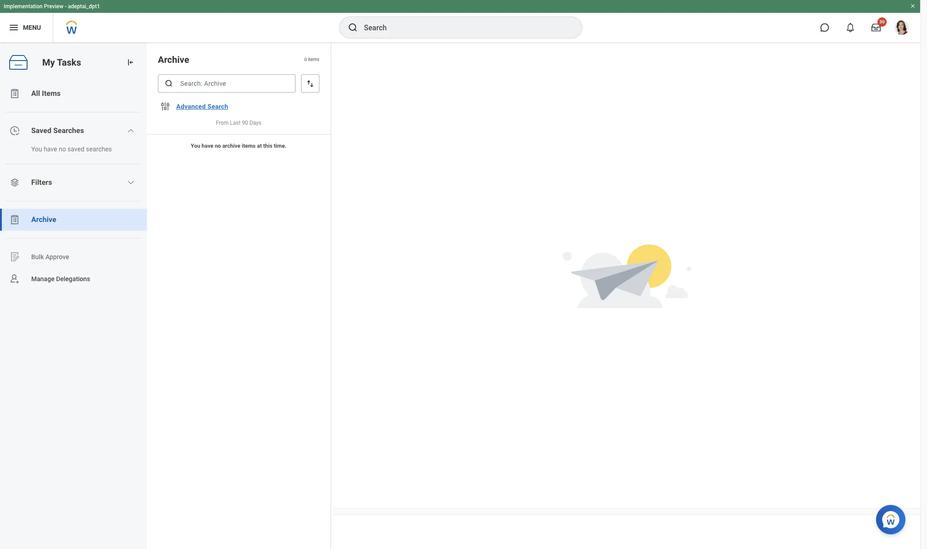 Task type: locate. For each thing, give the bounding box(es) containing it.
no left saved
[[59, 146, 66, 153]]

0 horizontal spatial you
[[31, 146, 42, 153]]

advanced search
[[176, 103, 228, 110]]

1 vertical spatial items
[[242, 143, 256, 149]]

you inside button
[[31, 146, 42, 153]]

no inside item list element
[[215, 143, 221, 149]]

0 horizontal spatial have
[[44, 146, 57, 153]]

you down 'saved'
[[31, 146, 42, 153]]

Search Workday  search field
[[364, 17, 564, 38]]

item list element
[[147, 42, 332, 550]]

all items button
[[0, 83, 147, 105]]

30
[[880, 19, 885, 24]]

1 horizontal spatial no
[[215, 143, 221, 149]]

1 horizontal spatial have
[[202, 143, 214, 149]]

last
[[230, 120, 241, 126]]

clipboard image
[[9, 214, 20, 226]]

search
[[208, 103, 228, 110]]

filters
[[31, 178, 52, 187]]

0 horizontal spatial search image
[[164, 79, 174, 88]]

archive
[[222, 143, 241, 149]]

you inside item list element
[[191, 143, 200, 149]]

0 horizontal spatial items
[[242, 143, 256, 149]]

implementation
[[4, 3, 43, 10]]

1 horizontal spatial you
[[191, 143, 200, 149]]

1 horizontal spatial archive
[[158, 54, 189, 65]]

chevron down image
[[127, 127, 135, 135]]

0
[[305, 57, 307, 62]]

you
[[191, 143, 200, 149], [31, 146, 42, 153]]

at
[[257, 143, 262, 149]]

have left archive
[[202, 143, 214, 149]]

have for archive
[[202, 143, 214, 149]]

saved searches
[[31, 126, 84, 135]]

items left at
[[242, 143, 256, 149]]

saved searches button
[[0, 120, 147, 142]]

no for saved
[[59, 146, 66, 153]]

bulk
[[31, 253, 44, 261]]

bulk approve link
[[0, 246, 147, 268]]

my tasks element
[[0, 42, 147, 550]]

justify image
[[8, 22, 19, 33]]

chevron down image
[[127, 179, 135, 186]]

close environment banner image
[[911, 3, 916, 9]]

items
[[308, 57, 320, 62], [242, 143, 256, 149]]

1 vertical spatial archive
[[31, 215, 56, 224]]

items right 0
[[308, 57, 320, 62]]

you have no saved searches
[[31, 146, 112, 153]]

0 horizontal spatial archive
[[31, 215, 56, 224]]

rename image
[[9, 252, 20, 263]]

searches
[[86, 146, 112, 153]]

have inside item list element
[[202, 143, 214, 149]]

perspective image
[[9, 177, 20, 188]]

have down saved searches
[[44, 146, 57, 153]]

have
[[202, 143, 214, 149], [44, 146, 57, 153]]

0 vertical spatial archive
[[158, 54, 189, 65]]

you have no archive items at this time.
[[191, 143, 287, 149]]

clock check image
[[9, 125, 20, 136]]

archive button
[[0, 209, 147, 231]]

archive
[[158, 54, 189, 65], [31, 215, 56, 224]]

you left archive
[[191, 143, 200, 149]]

archive right "transformation import" icon
[[158, 54, 189, 65]]

menu button
[[0, 13, 53, 42]]

0 vertical spatial items
[[308, 57, 320, 62]]

user plus image
[[9, 274, 20, 285]]

have inside button
[[44, 146, 57, 153]]

1 horizontal spatial search image
[[348, 22, 359, 33]]

no left archive
[[215, 143, 221, 149]]

0 items
[[305, 57, 320, 62]]

-
[[65, 3, 67, 10]]

no
[[215, 143, 221, 149], [59, 146, 66, 153]]

clipboard image
[[9, 88, 20, 99]]

list
[[0, 83, 147, 290]]

menu banner
[[0, 0, 921, 42]]

adeptai_dpt1
[[68, 3, 100, 10]]

my
[[42, 57, 55, 68]]

0 horizontal spatial no
[[59, 146, 66, 153]]

no inside button
[[59, 146, 66, 153]]

have for saved
[[44, 146, 57, 153]]

archive inside item list element
[[158, 54, 189, 65]]

tasks
[[57, 57, 81, 68]]

archive right clipboard image
[[31, 215, 56, 224]]

search image
[[348, 22, 359, 33], [164, 79, 174, 88]]

searches
[[53, 126, 84, 135]]

menu
[[23, 24, 41, 31]]

approve
[[45, 253, 69, 261]]



Task type: vqa. For each thing, say whether or not it's contained in the screenshot.
notifications large "icon"
yes



Task type: describe. For each thing, give the bounding box(es) containing it.
inbox large image
[[872, 23, 881, 32]]

this
[[263, 143, 273, 149]]

sort image
[[306, 79, 315, 88]]

profile logan mcneil image
[[895, 20, 910, 37]]

filters button
[[0, 172, 147, 194]]

archive inside "button"
[[31, 215, 56, 224]]

from
[[216, 120, 229, 126]]

delegations
[[56, 275, 90, 283]]

preview
[[44, 3, 63, 10]]

manage delegations link
[[0, 268, 147, 290]]

items
[[42, 89, 61, 98]]

days
[[250, 120, 262, 126]]

advanced
[[176, 103, 206, 110]]

no for archive
[[215, 143, 221, 149]]

saved
[[31, 126, 51, 135]]

from last 90 days
[[216, 120, 262, 126]]

30 button
[[867, 17, 887, 38]]

90
[[242, 120, 248, 126]]

1 vertical spatial search image
[[164, 79, 174, 88]]

notifications large image
[[847, 23, 856, 32]]

Search: Archive text field
[[158, 74, 296, 93]]

you for you have no archive items at this time.
[[191, 143, 200, 149]]

1 horizontal spatial items
[[308, 57, 320, 62]]

you have no saved searches button
[[0, 142, 138, 157]]

my tasks
[[42, 57, 81, 68]]

implementation preview -   adeptai_dpt1
[[4, 3, 100, 10]]

bulk approve
[[31, 253, 69, 261]]

transformation import image
[[126, 58, 135, 67]]

saved
[[68, 146, 84, 153]]

time.
[[274, 143, 287, 149]]

you for you have no saved searches
[[31, 146, 42, 153]]

all
[[31, 89, 40, 98]]

list containing all items
[[0, 83, 147, 290]]

all items
[[31, 89, 61, 98]]

manage
[[31, 275, 54, 283]]

0 vertical spatial search image
[[348, 22, 359, 33]]

configure image
[[160, 101, 171, 112]]

advanced search button
[[173, 97, 232, 116]]

manage delegations
[[31, 275, 90, 283]]



